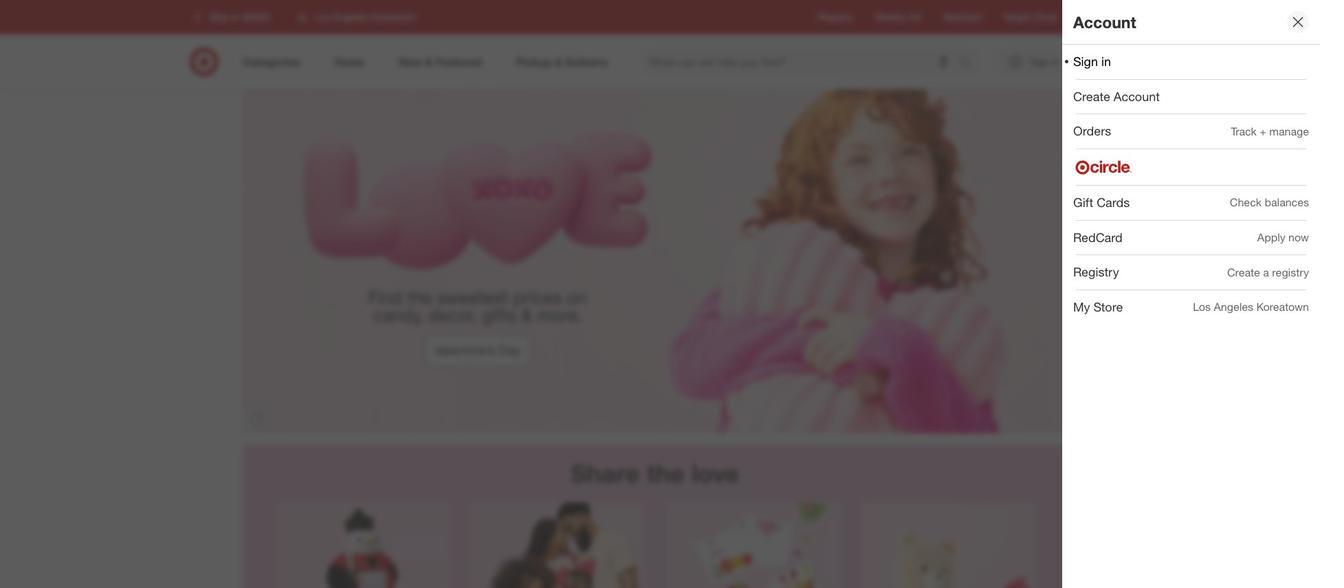 Task type: vqa. For each thing, say whether or not it's contained in the screenshot.
Spend $30 get a $10 Target GiftCard on beauty products button associated with $20.49
no



Task type: describe. For each thing, give the bounding box(es) containing it.
love image
[[243, 89, 1068, 433]]

What can we help you find? suggestions appear below search field
[[642, 47, 963, 77]]



Task type: locate. For each thing, give the bounding box(es) containing it.
dialog
[[1063, 0, 1321, 588]]



